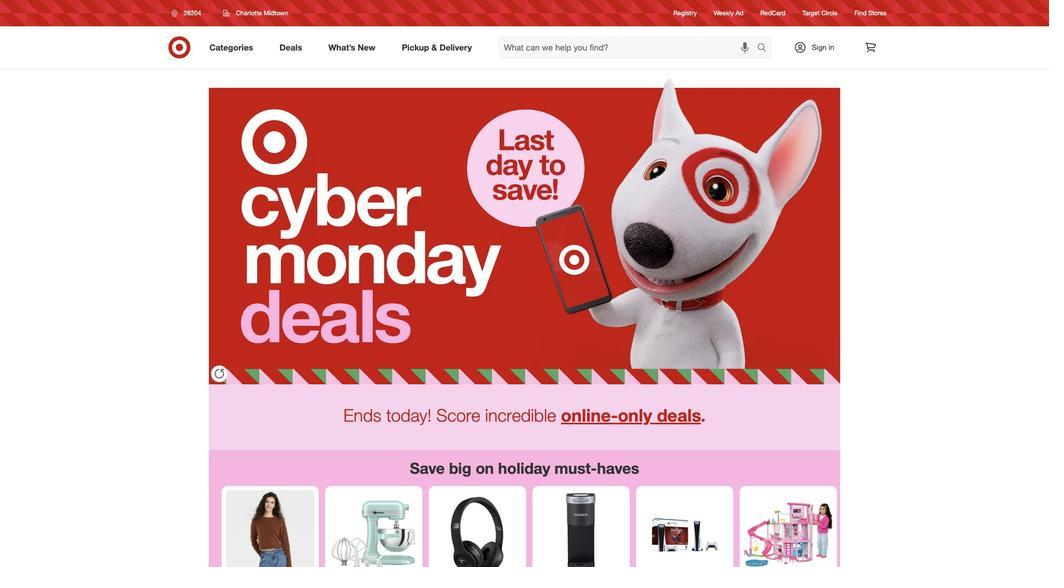 Task type: locate. For each thing, give the bounding box(es) containing it.
find stores
[[855, 9, 887, 17]]

deals
[[658, 405, 701, 426]]

charlotte midtown button
[[217, 4, 295, 23]]

in
[[829, 43, 835, 52]]

charlotte
[[236, 9, 262, 17]]

28204 button
[[165, 4, 212, 23]]

what's new link
[[320, 36, 389, 59]]

search button
[[753, 36, 778, 61]]

search
[[753, 43, 778, 53]]

find
[[855, 9, 867, 17]]

ends today! score incredible online-only deals .
[[344, 405, 706, 426]]

categories
[[210, 42, 253, 52]]

big
[[449, 459, 472, 478]]

target
[[803, 9, 820, 17]]

What can we help you find? suggestions appear below search field
[[498, 36, 760, 59]]

on
[[476, 459, 494, 478]]

deals
[[280, 42, 302, 52]]

barbie dreamhouse pool party doll house with 75+ pc, 3 story slide image
[[745, 490, 834, 567]]

registry link
[[674, 9, 697, 18]]

target cyber monday deals, last day to save! image
[[209, 68, 841, 384]]

registry
[[674, 9, 697, 17]]

categories link
[[201, 36, 267, 59]]

beats solo³ bluetooth wireless all-day on-ear headphones - black image
[[433, 490, 522, 567]]

charlotte midtown
[[236, 9, 288, 17]]

sign in
[[813, 43, 835, 52]]

score
[[437, 405, 481, 426]]

circle
[[822, 9, 838, 17]]

save
[[410, 459, 445, 478]]

pickup & delivery link
[[393, 36, 486, 59]]

redcard link
[[761, 9, 786, 18]]

sign
[[813, 43, 827, 52]]

incredible
[[485, 405, 557, 426]]

must-
[[555, 459, 597, 478]]

save big on holiday must-haves
[[410, 459, 640, 478]]

sign in link
[[786, 36, 851, 59]]

deals link
[[271, 36, 316, 59]]

delivery
[[440, 42, 472, 52]]

carousel region
[[209, 450, 841, 567]]

what's
[[329, 42, 356, 52]]

weekly
[[714, 9, 735, 17]]

only
[[618, 405, 653, 426]]



Task type: vqa. For each thing, say whether or not it's contained in the screenshot.
"Charlotte Midtown"
yes



Task type: describe. For each thing, give the bounding box(es) containing it.
holiday
[[499, 459, 551, 478]]

keurig k-mini single-serve k-cup pod coffee maker - black image
[[537, 490, 626, 567]]

redcard
[[761, 9, 786, 17]]

today!
[[386, 405, 432, 426]]

pickup
[[402, 42, 429, 52]]

pickup & delivery
[[402, 42, 472, 52]]

playstation 5 console marvel's spider-man 2 bundle image
[[641, 490, 730, 567]]

ends
[[344, 405, 382, 426]]

target circle link
[[803, 9, 838, 18]]

ad
[[736, 9, 744, 17]]

kitchenaid 5.5 quart bowl-lift stand mixer - ksm55 - ice image
[[330, 490, 419, 567]]

target circle
[[803, 9, 838, 17]]

.
[[701, 405, 706, 426]]

find stores link
[[855, 9, 887, 18]]

weekly ad
[[714, 9, 744, 17]]

weekly ad link
[[714, 9, 744, 18]]

28204
[[184, 9, 201, 17]]

&
[[432, 42, 438, 52]]

women's crew neck cashmere-like pullover sweater - universal thread™ image
[[226, 490, 315, 567]]

online-
[[562, 405, 619, 426]]

midtown
[[264, 9, 288, 17]]

haves
[[597, 459, 640, 478]]

stores
[[869, 9, 887, 17]]

new
[[358, 42, 376, 52]]

what's new
[[329, 42, 376, 52]]



